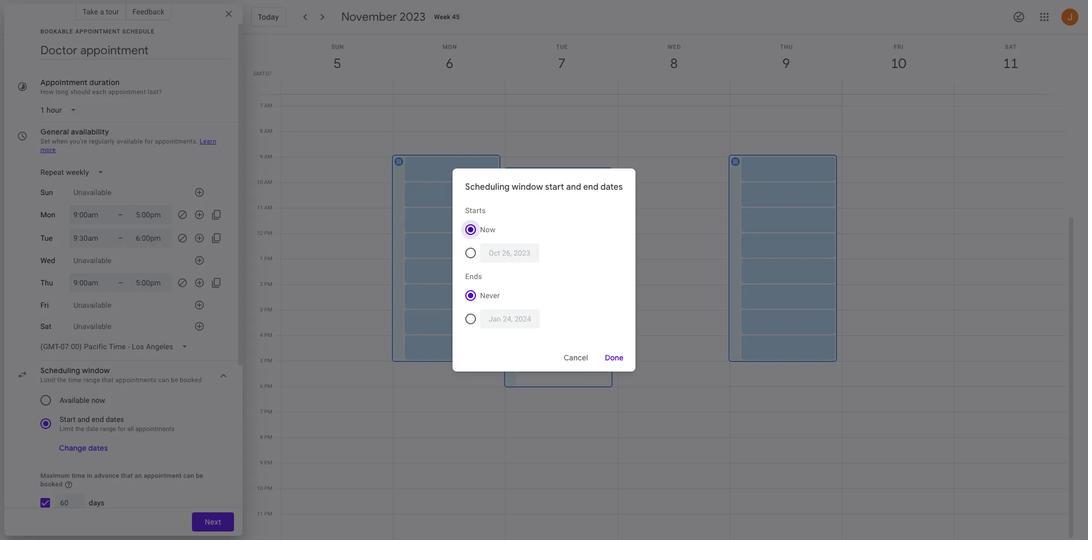 Task type: vqa. For each thing, say whether or not it's contained in the screenshot.
JUNE 6 element
no



Task type: describe. For each thing, give the bounding box(es) containing it.
and inside start and end dates limit the date range for all appointments
[[77, 415, 90, 424]]

– for mon
[[118, 211, 123, 219]]

option group containing starts
[[461, 201, 623, 267]]

2
[[260, 281, 263, 287]]

thu
[[40, 279, 53, 287]]

scheduling for scheduling window limit the time range that appointments can be booked
[[40, 366, 80, 376]]

grid containing gmt-07
[[247, 35, 1076, 540]]

set
[[40, 138, 50, 145]]

that inside scheduling window limit the time range that appointments can be booked
[[102, 377, 114, 384]]

pm for 3 pm
[[264, 307, 272, 313]]

window for start
[[512, 182, 543, 193]]

pm for 7 pm
[[264, 409, 272, 415]]

wed
[[40, 256, 55, 265]]

mon
[[40, 211, 55, 219]]

never
[[480, 292, 500, 300]]

9 pm
[[260, 460, 272, 466]]

scheduling window start and end dates
[[465, 182, 623, 193]]

2 pm
[[260, 281, 272, 287]]

the inside start and end dates limit the date range for all appointments
[[75, 426, 84, 433]]

for inside start and end dates limit the date range for all appointments
[[118, 426, 126, 433]]

10 am
[[257, 179, 272, 185]]

Start date of the appointment schedules text field
[[489, 244, 531, 263]]

cancel
[[564, 353, 588, 363]]

limit inside scheduling window limit the time range that appointments can be booked
[[40, 377, 55, 384]]

appointment for time
[[144, 472, 182, 480]]

pm for 10 pm
[[264, 486, 272, 492]]

appointment duration how long should each appointment last?
[[40, 78, 162, 96]]

can inside scheduling window limit the time range that appointments can be booked
[[158, 377, 169, 384]]

done
[[605, 353, 624, 363]]

5
[[260, 358, 263, 364]]

pm for 4 pm
[[264, 332, 272, 338]]

bookable
[[40, 28, 73, 35]]

pm for 2 pm
[[264, 281, 272, 287]]

10 pm
[[257, 486, 272, 492]]

and inside dialog
[[566, 182, 581, 193]]

Maximum days in advance that an appointment can be booked number field
[[60, 494, 80, 513]]

unavailable for sun
[[73, 188, 112, 197]]

take
[[82, 7, 98, 16]]

– for thu
[[118, 279, 123, 287]]

1
[[260, 256, 263, 262]]

range inside start and end dates limit the date range for all appointments
[[100, 426, 116, 433]]

booked inside scheduling window limit the time range that appointments can be booked
[[180, 377, 202, 384]]

9 for 9 pm
[[260, 460, 263, 466]]

november
[[341, 10, 397, 24]]

dates inside dialog
[[601, 182, 623, 193]]

pm for 12 pm
[[264, 230, 272, 236]]

regularly
[[89, 138, 115, 145]]

change dates
[[59, 444, 108, 453]]

long
[[56, 88, 69, 96]]

4
[[260, 332, 263, 338]]

learn more link
[[40, 138, 216, 154]]

07
[[266, 71, 272, 77]]

can inside maximum time in advance that an appointment can be booked
[[183, 472, 194, 480]]

appointment
[[75, 28, 120, 35]]

that inside maximum time in advance that an appointment can be booked
[[121, 472, 133, 480]]

general
[[40, 127, 69, 137]]

availability
[[71, 127, 109, 137]]

sun
[[40, 188, 53, 197]]

an
[[135, 472, 142, 480]]

booked inside maximum time in advance that an appointment can be booked
[[40, 481, 63, 488]]

am for 8 am
[[264, 128, 272, 134]]

last?
[[148, 88, 162, 96]]

now
[[480, 226, 496, 234]]

pm for 5 pm
[[264, 358, 272, 364]]

gmt-
[[254, 71, 266, 77]]

time inside scheduling window limit the time range that appointments can be booked
[[68, 377, 82, 384]]

start
[[60, 415, 76, 424]]

appointment for duration
[[108, 88, 146, 96]]

12 pm
[[257, 230, 272, 236]]

1 pm
[[260, 256, 272, 262]]

pm for 1 pm
[[264, 256, 272, 262]]

take a tour button
[[75, 3, 126, 20]]

appointments inside start and end dates limit the date range for all appointments
[[135, 426, 175, 433]]

learn
[[200, 138, 216, 145]]

7 pm
[[260, 409, 272, 415]]

learn more
[[40, 138, 216, 154]]

8 pm
[[260, 435, 272, 440]]

12
[[257, 230, 263, 236]]

11 for 11 pm
[[257, 511, 263, 517]]

next button
[[192, 513, 234, 532]]

11 am
[[257, 205, 272, 211]]

8 am
[[260, 128, 272, 134]]

week
[[434, 13, 451, 21]]

3
[[260, 307, 263, 313]]

7 column header from the left
[[954, 35, 1067, 94]]

6
[[260, 384, 263, 389]]

pm for 9 pm
[[264, 460, 272, 466]]

tour
[[106, 7, 119, 16]]

you're
[[69, 138, 87, 145]]

time inside maximum time in advance that an appointment can be booked
[[72, 472, 85, 480]]

5 column header from the left
[[730, 35, 843, 94]]



Task type: locate. For each thing, give the bounding box(es) containing it.
1 horizontal spatial can
[[183, 472, 194, 480]]

1 vertical spatial 7
[[260, 409, 263, 415]]

cancel button
[[559, 345, 593, 371]]

1 horizontal spatial the
[[75, 426, 84, 433]]

2023
[[400, 10, 426, 24]]

0 vertical spatial 9
[[260, 154, 263, 160]]

range inside scheduling window limit the time range that appointments can be booked
[[83, 377, 100, 384]]

feedback button
[[126, 3, 171, 20]]

10 up 11 pm
[[257, 486, 263, 492]]

pm down 10 pm
[[264, 511, 272, 517]]

am for 10 am
[[264, 179, 272, 185]]

0 horizontal spatial can
[[158, 377, 169, 384]]

1 vertical spatial 9
[[260, 460, 263, 466]]

appointment
[[40, 78, 88, 87]]

1 vertical spatial and
[[77, 415, 90, 424]]

1 vertical spatial booked
[[40, 481, 63, 488]]

maximum time in advance that an appointment can be booked
[[40, 472, 203, 488]]

2 9 from the top
[[260, 460, 263, 466]]

2 7 from the top
[[260, 409, 263, 415]]

6 column header from the left
[[842, 35, 955, 94]]

End date of the appointment schedules text field
[[489, 310, 531, 329]]

7 for 7 pm
[[260, 409, 263, 415]]

in
[[87, 472, 92, 480]]

3 pm from the top
[[264, 281, 272, 287]]

Add title text field
[[40, 43, 230, 59]]

window
[[512, 182, 543, 193], [82, 366, 110, 376]]

1 horizontal spatial for
[[145, 138, 153, 145]]

am for 11 am
[[264, 205, 272, 211]]

45
[[452, 13, 460, 21]]

1 vertical spatial appointments
[[135, 426, 175, 433]]

end inside start and end dates limit the date range for all appointments
[[92, 415, 104, 424]]

set when you're regularly available for appointments.
[[40, 138, 198, 145]]

end inside the "scheduling window start and end dates" dialog
[[583, 182, 599, 193]]

0 horizontal spatial end
[[92, 415, 104, 424]]

pm right 1 on the top
[[264, 256, 272, 262]]

unavailable for wed
[[73, 256, 112, 265]]

appointments.
[[155, 138, 198, 145]]

sat
[[40, 322, 51, 331]]

window inside scheduling window limit the time range that appointments can be booked
[[82, 366, 110, 376]]

unavailable right sun
[[73, 188, 112, 197]]

1 horizontal spatial scheduling
[[465, 182, 510, 193]]

general availability
[[40, 127, 109, 137]]

0 vertical spatial appointments
[[115, 377, 157, 384]]

dates inside button
[[88, 444, 108, 453]]

1 – from the top
[[118, 211, 123, 219]]

scheduling inside dialog
[[465, 182, 510, 193]]

next
[[205, 518, 221, 527]]

11 pm
[[257, 511, 272, 517]]

appointments up start and end dates limit the date range for all appointments
[[115, 377, 157, 384]]

pm up 8 pm
[[264, 409, 272, 415]]

11 pm from the top
[[264, 486, 272, 492]]

time left in
[[72, 472, 85, 480]]

1 8 from the top
[[260, 128, 263, 134]]

schedule
[[122, 28, 155, 35]]

8 for 8 pm
[[260, 435, 263, 440]]

change
[[59, 444, 86, 453]]

1 column header from the left
[[281, 35, 394, 94]]

pm down 9 pm
[[264, 486, 272, 492]]

pm right 2
[[264, 281, 272, 287]]

done button
[[597, 345, 632, 371]]

am down the 7 am
[[264, 128, 272, 134]]

4 column header from the left
[[618, 35, 730, 94]]

scheduling up "available"
[[40, 366, 80, 376]]

scheduling for scheduling window start and end dates
[[465, 182, 510, 193]]

0 vertical spatial scheduling
[[465, 182, 510, 193]]

2 column header from the left
[[393, 35, 506, 94]]

end right start
[[583, 182, 599, 193]]

1 horizontal spatial end
[[583, 182, 599, 193]]

0 vertical spatial booked
[[180, 377, 202, 384]]

8 pm from the top
[[264, 409, 272, 415]]

now
[[91, 396, 105, 405]]

3 pm
[[260, 307, 272, 313]]

pm for 11 pm
[[264, 511, 272, 517]]

0 horizontal spatial and
[[77, 415, 90, 424]]

for left all
[[118, 426, 126, 433]]

unavailable for fri
[[73, 301, 112, 310]]

be inside maximum time in advance that an appointment can be booked
[[196, 472, 203, 480]]

pm right 5 at the left of page
[[264, 358, 272, 364]]

pm right 6
[[264, 384, 272, 389]]

0 horizontal spatial scheduling
[[40, 366, 80, 376]]

5 pm from the top
[[264, 332, 272, 338]]

maximum
[[40, 472, 70, 480]]

unavailable
[[73, 188, 112, 197], [73, 256, 112, 265], [73, 301, 112, 310], [73, 322, 112, 331]]

2 – from the top
[[118, 234, 123, 243]]

be inside scheduling window limit the time range that appointments can be booked
[[171, 377, 178, 384]]

unavailable for sat
[[73, 322, 112, 331]]

time
[[68, 377, 82, 384], [72, 472, 85, 480]]

0 vertical spatial the
[[57, 377, 67, 384]]

10 for 10 am
[[257, 179, 263, 185]]

all
[[127, 426, 134, 433]]

1 vertical spatial for
[[118, 426, 126, 433]]

1 vertical spatial scheduling
[[40, 366, 80, 376]]

1 10 from the top
[[257, 179, 263, 185]]

pm
[[264, 230, 272, 236], [264, 256, 272, 262], [264, 281, 272, 287], [264, 307, 272, 313], [264, 332, 272, 338], [264, 358, 272, 364], [264, 384, 272, 389], [264, 409, 272, 415], [264, 435, 272, 440], [264, 460, 272, 466], [264, 486, 272, 492], [264, 511, 272, 517]]

9 up 10 pm
[[260, 460, 263, 466]]

limit
[[40, 377, 55, 384], [60, 426, 74, 433]]

1 vertical spatial 11
[[257, 511, 263, 517]]

0 vertical spatial 7
[[260, 103, 263, 109]]

fri
[[40, 301, 49, 310]]

should
[[70, 88, 90, 96]]

8 for 8 am
[[260, 128, 263, 134]]

today button
[[251, 7, 286, 27]]

scheduling window limit the time range that appointments can be booked
[[40, 366, 202, 384]]

7
[[260, 103, 263, 109], [260, 409, 263, 415]]

1 vertical spatial end
[[92, 415, 104, 424]]

the up "available"
[[57, 377, 67, 384]]

each
[[92, 88, 106, 96]]

2 8 from the top
[[260, 435, 263, 440]]

4 unavailable from the top
[[73, 322, 112, 331]]

window up now
[[82, 366, 110, 376]]

pm down 7 pm
[[264, 435, 272, 440]]

0 vertical spatial 10
[[257, 179, 263, 185]]

how
[[40, 88, 54, 96]]

7 pm from the top
[[264, 384, 272, 389]]

10
[[257, 179, 263, 185], [257, 486, 263, 492]]

option group containing available now
[[36, 389, 219, 436]]

am for 7 am
[[264, 103, 272, 109]]

8 down 7 pm
[[260, 435, 263, 440]]

2 10 from the top
[[257, 486, 263, 492]]

1 horizontal spatial and
[[566, 182, 581, 193]]

unavailable right wed
[[73, 256, 112, 265]]

appointment inside appointment duration how long should each appointment last?
[[108, 88, 146, 96]]

0 horizontal spatial be
[[171, 377, 178, 384]]

1 vertical spatial –
[[118, 234, 123, 243]]

unavailable right sat
[[73, 322, 112, 331]]

pm right 3
[[264, 307, 272, 313]]

4 am from the top
[[264, 179, 272, 185]]

limit inside start and end dates limit the date range for all appointments
[[60, 426, 74, 433]]

3 am from the top
[[264, 154, 272, 160]]

and
[[566, 182, 581, 193], [77, 415, 90, 424]]

appointment inside maximum time in advance that an appointment can be booked
[[144, 472, 182, 480]]

ends
[[465, 272, 482, 281]]

0 vertical spatial –
[[118, 211, 123, 219]]

the left date
[[75, 426, 84, 433]]

1 horizontal spatial be
[[196, 472, 203, 480]]

tue
[[40, 234, 53, 243]]

appointment
[[108, 88, 146, 96], [144, 472, 182, 480]]

am
[[264, 103, 272, 109], [264, 128, 272, 134], [264, 154, 272, 160], [264, 179, 272, 185], [264, 205, 272, 211]]

2 11 from the top
[[257, 511, 263, 517]]

booked
[[180, 377, 202, 384], [40, 481, 63, 488]]

range
[[83, 377, 100, 384], [100, 426, 116, 433]]

0 vertical spatial be
[[171, 377, 178, 384]]

0 horizontal spatial booked
[[40, 481, 63, 488]]

10 for 10 pm
[[257, 486, 263, 492]]

pm for 6 pm
[[264, 384, 272, 389]]

1 vertical spatial appointment
[[144, 472, 182, 480]]

am up 8 am
[[264, 103, 272, 109]]

0 vertical spatial time
[[68, 377, 82, 384]]

0 horizontal spatial window
[[82, 366, 110, 376]]

6 pm from the top
[[264, 358, 272, 364]]

0 vertical spatial 8
[[260, 128, 263, 134]]

am down 8 am
[[264, 154, 272, 160]]

9 pm from the top
[[264, 435, 272, 440]]

8 down the 7 am
[[260, 128, 263, 134]]

option group containing ends
[[461, 267, 623, 333]]

4 pm from the top
[[264, 307, 272, 313]]

change dates button
[[55, 439, 112, 458]]

– for tue
[[118, 234, 123, 243]]

starts
[[465, 206, 486, 215]]

that
[[102, 377, 114, 384], [121, 472, 133, 480]]

1 pm from the top
[[264, 230, 272, 236]]

duration
[[89, 78, 120, 87]]

11 down 10 pm
[[257, 511, 263, 517]]

6 pm
[[260, 384, 272, 389]]

appointments
[[115, 377, 157, 384], [135, 426, 175, 433]]

1 horizontal spatial booked
[[180, 377, 202, 384]]

1 horizontal spatial limit
[[60, 426, 74, 433]]

0 vertical spatial that
[[102, 377, 114, 384]]

dates
[[601, 182, 623, 193], [106, 415, 124, 424], [88, 444, 108, 453]]

available now
[[60, 396, 105, 405]]

week 45
[[434, 13, 460, 21]]

appointment right an
[[144, 472, 182, 480]]

november 2023
[[341, 10, 426, 24]]

be
[[171, 377, 178, 384], [196, 472, 203, 480]]

scheduling up starts
[[465, 182, 510, 193]]

today
[[258, 12, 279, 22]]

5 pm
[[260, 358, 272, 364]]

3 – from the top
[[118, 279, 123, 287]]

4 pm
[[260, 332, 272, 338]]

9
[[260, 154, 263, 160], [260, 460, 263, 466]]

1 vertical spatial time
[[72, 472, 85, 480]]

12 pm from the top
[[264, 511, 272, 517]]

1 11 from the top
[[257, 205, 263, 211]]

start
[[545, 182, 564, 193]]

2 pm from the top
[[264, 256, 272, 262]]

0 vertical spatial end
[[583, 182, 599, 193]]

9 up 10 am
[[260, 154, 263, 160]]

0 vertical spatial range
[[83, 377, 100, 384]]

7 up 8 am
[[260, 103, 263, 109]]

5 am from the top
[[264, 205, 272, 211]]

1 vertical spatial can
[[183, 472, 194, 480]]

available
[[60, 396, 89, 405]]

0 horizontal spatial for
[[118, 426, 126, 433]]

the inside scheduling window limit the time range that appointments can be booked
[[57, 377, 67, 384]]

end up date
[[92, 415, 104, 424]]

0 vertical spatial 11
[[257, 205, 263, 211]]

3 column header from the left
[[505, 35, 618, 94]]

when
[[52, 138, 68, 145]]

date
[[86, 426, 98, 433]]

2 am from the top
[[264, 128, 272, 134]]

range right date
[[100, 426, 116, 433]]

–
[[118, 211, 123, 219], [118, 234, 123, 243], [118, 279, 123, 287]]

and up date
[[77, 415, 90, 424]]

window inside the "scheduling window start and end dates" dialog
[[512, 182, 543, 193]]

pm for 8 pm
[[264, 435, 272, 440]]

scheduling inside scheduling window limit the time range that appointments can be booked
[[40, 366, 80, 376]]

grid
[[247, 35, 1076, 540]]

7 for 7 am
[[260, 103, 263, 109]]

0 horizontal spatial limit
[[40, 377, 55, 384]]

1 am from the top
[[264, 103, 272, 109]]

0 vertical spatial dates
[[601, 182, 623, 193]]

pm right "12"
[[264, 230, 272, 236]]

9 am
[[260, 154, 272, 160]]

0 vertical spatial for
[[145, 138, 153, 145]]

11 for 11 am
[[257, 205, 263, 211]]

2 vertical spatial dates
[[88, 444, 108, 453]]

3 unavailable from the top
[[73, 301, 112, 310]]

9 for 9 am
[[260, 154, 263, 160]]

0 vertical spatial can
[[158, 377, 169, 384]]

available
[[116, 138, 143, 145]]

dates inside start and end dates limit the date range for all appointments
[[106, 415, 124, 424]]

feedback
[[132, 7, 164, 16]]

1 vertical spatial range
[[100, 426, 116, 433]]

0 horizontal spatial that
[[102, 377, 114, 384]]

am down 9 am
[[264, 179, 272, 185]]

1 horizontal spatial that
[[121, 472, 133, 480]]

start and end dates limit the date range for all appointments
[[60, 415, 175, 433]]

1 vertical spatial that
[[121, 472, 133, 480]]

1 vertical spatial 10
[[257, 486, 263, 492]]

am up 12 pm
[[264, 205, 272, 211]]

appointments inside scheduling window limit the time range that appointments can be booked
[[115, 377, 157, 384]]

1 horizontal spatial window
[[512, 182, 543, 193]]

1 vertical spatial 8
[[260, 435, 263, 440]]

1 vertical spatial the
[[75, 426, 84, 433]]

window left start
[[512, 182, 543, 193]]

bookable appointment schedule
[[40, 28, 155, 35]]

2 unavailable from the top
[[73, 256, 112, 265]]

1 vertical spatial window
[[82, 366, 110, 376]]

1 9 from the top
[[260, 154, 263, 160]]

10 up 11 am
[[257, 179, 263, 185]]

11
[[257, 205, 263, 211], [257, 511, 263, 517]]

pm down 8 pm
[[264, 460, 272, 466]]

for right available
[[145, 138, 153, 145]]

0 horizontal spatial the
[[57, 377, 67, 384]]

and right start
[[566, 182, 581, 193]]

scheduling
[[465, 182, 510, 193], [40, 366, 80, 376]]

1 vertical spatial be
[[196, 472, 203, 480]]

appointments right all
[[135, 426, 175, 433]]

11 up "12"
[[257, 205, 263, 211]]

1 unavailable from the top
[[73, 188, 112, 197]]

0 vertical spatial window
[[512, 182, 543, 193]]

1 vertical spatial dates
[[106, 415, 124, 424]]

unavailable right fri
[[73, 301, 112, 310]]

window for limit
[[82, 366, 110, 376]]

am for 9 am
[[264, 154, 272, 160]]

7 am
[[260, 103, 272, 109]]

option group
[[461, 201, 623, 267], [461, 267, 623, 333], [36, 389, 219, 436]]

0 vertical spatial and
[[566, 182, 581, 193]]

0 vertical spatial limit
[[40, 377, 55, 384]]

appointment down duration
[[108, 88, 146, 96]]

scheduling window start and end dates dialog
[[453, 169, 636, 372]]

a
[[100, 7, 104, 16]]

time up "available"
[[68, 377, 82, 384]]

1 vertical spatial limit
[[60, 426, 74, 433]]

1 7 from the top
[[260, 103, 263, 109]]

0 vertical spatial appointment
[[108, 88, 146, 96]]

8
[[260, 128, 263, 134], [260, 435, 263, 440]]

10 pm from the top
[[264, 460, 272, 466]]

take a tour
[[82, 7, 119, 16]]

that up now
[[102, 377, 114, 384]]

days
[[89, 499, 104, 507]]

2 vertical spatial –
[[118, 279, 123, 287]]

gmt-07
[[254, 71, 272, 77]]

that left an
[[121, 472, 133, 480]]

advance
[[94, 472, 119, 480]]

range up now
[[83, 377, 100, 384]]

column header
[[281, 35, 394, 94], [393, 35, 506, 94], [505, 35, 618, 94], [618, 35, 730, 94], [730, 35, 843, 94], [842, 35, 955, 94], [954, 35, 1067, 94]]

7 down 6
[[260, 409, 263, 415]]

pm right 4
[[264, 332, 272, 338]]



